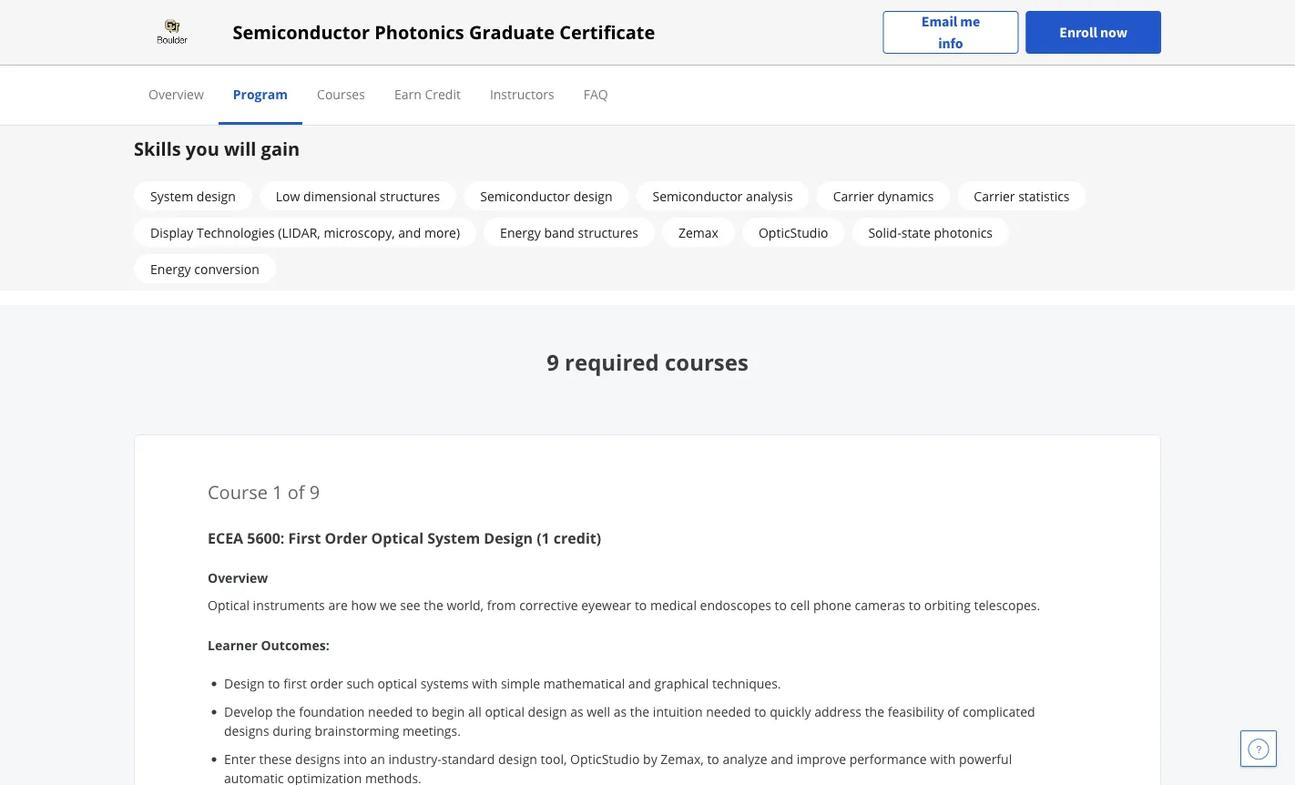 Task type: describe. For each thing, give the bounding box(es) containing it.
energy band structures
[[500, 224, 639, 241]]

standard
[[442, 751, 495, 768]]

skills
[[134, 136, 181, 161]]

designs inside develop the foundation needed to begin all optical design as well as the intuition needed to quickly address the feasibility of complicated designs during brainstorming meetings.
[[224, 722, 269, 740]]

foundation
[[299, 703, 365, 721]]

ecea 5600: first order optical system design (1 credit)
[[208, 528, 601, 548]]

credit)
[[554, 528, 601, 548]]

program link
[[233, 85, 288, 102]]

course
[[208, 479, 268, 504]]

university of colorado boulder image
[[134, 18, 211, 47]]

see
[[400, 596, 421, 614]]

graduate
[[469, 20, 555, 45]]

such
[[347, 675, 374, 692]]

list containing design to first order such optical systems with simple mathematical and graphical techniques.
[[215, 674, 1055, 785]]

to left cell
[[775, 596, 787, 614]]

faq
[[584, 85, 608, 102]]

cell
[[790, 596, 810, 614]]

endoscopes
[[700, 596, 772, 614]]

to left medical
[[635, 596, 647, 614]]

email me info
[[922, 12, 980, 52]]

enroll now button
[[1026, 11, 1161, 54]]

0 vertical spatial optical
[[371, 528, 424, 548]]

address
[[815, 703, 862, 721]]

certificate
[[560, 20, 655, 45]]

(1
[[537, 528, 550, 548]]

courses link
[[317, 85, 365, 102]]

technologies
[[197, 224, 275, 241]]

microscopy,
[[324, 224, 395, 241]]

0 vertical spatial opticstudio
[[759, 224, 828, 241]]

overview link
[[148, 85, 204, 102]]

earn
[[394, 85, 422, 102]]

solid-
[[868, 224, 902, 241]]

structures for energy band structures
[[578, 224, 639, 241]]

the up during
[[276, 703, 296, 721]]

help center image
[[1248, 738, 1270, 760]]

design up energy band structures
[[574, 187, 613, 205]]

email me info button
[[883, 10, 1019, 54]]

tool,
[[541, 751, 567, 768]]

low
[[276, 187, 300, 205]]

enter these designs into an industry-standard design tool, opticstudio by zemax, to analyze and improve performance with powerful automatic optimization methods.
[[224, 751, 1012, 785]]

an
[[370, 751, 385, 768]]

dimensional
[[303, 187, 376, 205]]

(lidar,
[[278, 224, 320, 241]]

optical instruments are how we see the world, from corrective eyewear to medical endoscopes to cell phone cameras to orbiting telescopes.
[[208, 596, 1041, 614]]

outcomes:
[[261, 636, 330, 654]]

enroll
[[1060, 23, 1098, 41]]

methods.
[[365, 770, 422, 785]]

intuition
[[653, 703, 703, 721]]

to up meetings.
[[416, 703, 429, 721]]

low dimensional structures
[[276, 187, 440, 205]]

now
[[1100, 23, 1128, 41]]

semiconductor analysis
[[653, 187, 793, 205]]

feasibility
[[888, 703, 944, 721]]

1 horizontal spatial overview
[[208, 569, 268, 586]]

earn credit link
[[394, 85, 461, 102]]

semiconductor photonics graduate certificate
[[233, 20, 655, 45]]

phone
[[813, 596, 852, 614]]

system design
[[150, 187, 236, 205]]

industry-
[[389, 751, 442, 768]]

conversion
[[194, 260, 260, 277]]

first
[[283, 675, 307, 692]]

certificate menu element
[[134, 66, 1161, 125]]

enter
[[224, 751, 256, 768]]

earn credit
[[394, 85, 461, 102]]

carrier statistics
[[974, 187, 1070, 205]]

1 needed from the left
[[368, 703, 413, 721]]

performance
[[850, 751, 927, 768]]

more)
[[424, 224, 460, 241]]

state
[[902, 224, 931, 241]]

courses
[[317, 85, 365, 102]]

optimization
[[287, 770, 362, 785]]

design to first order such optical systems with simple mathematical and graphical techniques. list item
[[224, 674, 1055, 693]]

to left orbiting
[[909, 596, 921, 614]]

courses
[[665, 348, 749, 377]]

develop the foundation needed to begin all optical design as well as the intuition needed to quickly address the feasibility of complicated designs during brainstorming meetings. list item
[[224, 702, 1055, 741]]

powerful
[[959, 751, 1012, 768]]

analysis
[[746, 187, 793, 205]]

energy conversion
[[150, 260, 260, 277]]

skills you will gain
[[134, 136, 300, 161]]

9 required courses
[[547, 348, 749, 377]]

me
[[960, 12, 980, 31]]

instruments
[[253, 596, 325, 614]]



Task type: vqa. For each thing, say whether or not it's contained in the screenshot.
semiconductor photonics graduate certificate
yes



Task type: locate. For each thing, give the bounding box(es) containing it.
needed down "techniques."
[[706, 703, 751, 721]]

designs down develop
[[224, 722, 269, 740]]

carrier up photonics
[[974, 187, 1015, 205]]

1 horizontal spatial energy
[[500, 224, 541, 241]]

0 horizontal spatial optical
[[378, 675, 417, 692]]

1 horizontal spatial needed
[[706, 703, 751, 721]]

mathematical
[[544, 675, 625, 692]]

2 as from the left
[[614, 703, 627, 721]]

we
[[380, 596, 397, 614]]

1 horizontal spatial with
[[930, 751, 956, 768]]

1 vertical spatial energy
[[150, 260, 191, 277]]

and right analyze
[[771, 751, 794, 768]]

brainstorming
[[315, 722, 399, 740]]

1 horizontal spatial of
[[948, 703, 960, 721]]

0 horizontal spatial as
[[570, 703, 584, 721]]

systems
[[421, 675, 469, 692]]

optical right the order
[[371, 528, 424, 548]]

1 horizontal spatial and
[[628, 675, 651, 692]]

overview inside certificate menu element
[[148, 85, 204, 102]]

1 horizontal spatial designs
[[295, 751, 340, 768]]

dynamics
[[878, 187, 934, 205]]

order
[[310, 675, 343, 692]]

0 vertical spatial system
[[150, 187, 193, 205]]

2 carrier from the left
[[974, 187, 1015, 205]]

0 horizontal spatial of
[[288, 479, 305, 504]]

0 vertical spatial energy
[[500, 224, 541, 241]]

0 horizontal spatial with
[[472, 675, 498, 692]]

energy left band
[[500, 224, 541, 241]]

1 vertical spatial and
[[628, 675, 651, 692]]

1 vertical spatial system
[[427, 528, 480, 548]]

semiconductor for semiconductor design
[[480, 187, 570, 205]]

design inside list item
[[224, 675, 265, 692]]

design left (1
[[484, 528, 533, 548]]

semiconductor for semiconductor analysis
[[653, 187, 743, 205]]

carrier for carrier dynamics
[[833, 187, 874, 205]]

0 vertical spatial and
[[398, 224, 421, 241]]

complicated
[[963, 703, 1035, 721]]

program
[[233, 85, 288, 102]]

designs up optimization
[[295, 751, 340, 768]]

0 horizontal spatial opticstudio
[[570, 751, 640, 768]]

0 vertical spatial overview
[[148, 85, 204, 102]]

1 vertical spatial designs
[[295, 751, 340, 768]]

0 horizontal spatial semiconductor
[[233, 20, 370, 45]]

are
[[328, 596, 348, 614]]

energy
[[500, 224, 541, 241], [150, 260, 191, 277]]

1 horizontal spatial semiconductor
[[480, 187, 570, 205]]

structures up more)
[[380, 187, 440, 205]]

0 horizontal spatial structures
[[380, 187, 440, 205]]

opticstudio inside the enter these designs into an industry-standard design tool, opticstudio by zemax, to analyze and improve performance with powerful automatic optimization methods.
[[570, 751, 640, 768]]

0 vertical spatial with
[[472, 675, 498, 692]]

0 vertical spatial design
[[484, 528, 533, 548]]

design up the technologies
[[197, 187, 236, 205]]

these
[[259, 751, 292, 768]]

1 vertical spatial design
[[224, 675, 265, 692]]

optical right the such
[[378, 675, 417, 692]]

ecea
[[208, 528, 243, 548]]

and inside the enter these designs into an industry-standard design tool, opticstudio by zemax, to analyze and improve performance with powerful automatic optimization methods.
[[771, 751, 794, 768]]

2 vertical spatial and
[[771, 751, 794, 768]]

0 horizontal spatial carrier
[[833, 187, 874, 205]]

1 horizontal spatial as
[[614, 703, 627, 721]]

structures for low dimensional structures
[[380, 187, 440, 205]]

all
[[468, 703, 482, 721]]

gain
[[261, 136, 300, 161]]

the down design to first order such optical systems with simple mathematical and graphical techniques. list item
[[630, 703, 650, 721]]

develop
[[224, 703, 273, 721]]

optical down design to first order such optical systems with simple mathematical and graphical techniques. at the bottom of page
[[485, 703, 525, 721]]

design left tool,
[[498, 751, 537, 768]]

1 horizontal spatial carrier
[[974, 187, 1015, 205]]

1 carrier from the left
[[833, 187, 874, 205]]

designs inside the enter these designs into an industry-standard design tool, opticstudio by zemax, to analyze and improve performance with powerful automatic optimization methods.
[[295, 751, 340, 768]]

and up develop the foundation needed to begin all optical design as well as the intuition needed to quickly address the feasibility of complicated designs during brainstorming meetings. list item
[[628, 675, 651, 692]]

design down simple
[[528, 703, 567, 721]]

carrier up solid-
[[833, 187, 874, 205]]

0 horizontal spatial 9
[[310, 479, 320, 504]]

info
[[939, 34, 963, 52]]

meetings.
[[403, 722, 461, 740]]

with
[[472, 675, 498, 692], [930, 751, 956, 768]]

photonics
[[934, 224, 993, 241]]

the right address on the bottom right of page
[[865, 703, 885, 721]]

energy for energy band structures
[[500, 224, 541, 241]]

design
[[484, 528, 533, 548], [224, 675, 265, 692]]

0 horizontal spatial designs
[[224, 722, 269, 740]]

world,
[[447, 596, 484, 614]]

0 horizontal spatial design
[[224, 675, 265, 692]]

1 vertical spatial optical
[[208, 596, 250, 614]]

0 horizontal spatial and
[[398, 224, 421, 241]]

from
[[487, 596, 516, 614]]

semiconductor up band
[[480, 187, 570, 205]]

designs
[[224, 722, 269, 740], [295, 751, 340, 768]]

5600:
[[247, 528, 285, 548]]

credit
[[425, 85, 461, 102]]

with inside the enter these designs into an industry-standard design tool, opticstudio by zemax, to analyze and improve performance with powerful automatic optimization methods.
[[930, 751, 956, 768]]

1 horizontal spatial structures
[[578, 224, 639, 241]]

by
[[643, 751, 657, 768]]

0 vertical spatial of
[[288, 479, 305, 504]]

energy for energy conversion
[[150, 260, 191, 277]]

email
[[922, 12, 958, 31]]

1 vertical spatial structures
[[578, 224, 639, 241]]

well
[[587, 703, 610, 721]]

band
[[544, 224, 575, 241]]

list
[[215, 674, 1055, 785]]

1 horizontal spatial optical
[[485, 703, 525, 721]]

1 horizontal spatial system
[[427, 528, 480, 548]]

instructors link
[[490, 85, 555, 102]]

learner
[[208, 636, 258, 654]]

boulder professor image
[[134, 0, 636, 119]]

design inside the enter these designs into an industry-standard design tool, opticstudio by zemax, to analyze and improve performance with powerful automatic optimization methods.
[[498, 751, 537, 768]]

enroll now
[[1060, 23, 1128, 41]]

0 vertical spatial designs
[[224, 722, 269, 740]]

and left more)
[[398, 224, 421, 241]]

opticstudio down develop the foundation needed to begin all optical design as well as the intuition needed to quickly address the feasibility of complicated designs during brainstorming meetings.
[[570, 751, 640, 768]]

1 as from the left
[[570, 703, 584, 721]]

system up world, at bottom
[[427, 528, 480, 548]]

of inside develop the foundation needed to begin all optical design as well as the intuition needed to quickly address the feasibility of complicated designs during brainstorming meetings.
[[948, 703, 960, 721]]

0 vertical spatial 9
[[547, 348, 559, 377]]

analyze
[[723, 751, 768, 768]]

9 left required on the top of the page
[[547, 348, 559, 377]]

overview
[[148, 85, 204, 102], [208, 569, 268, 586]]

enter these designs into an industry-standard design tool, opticstudio by zemax, to analyze and improve performance with powerful automatic optimization methods. list item
[[224, 750, 1055, 785]]

1
[[272, 479, 283, 504]]

as left well
[[570, 703, 584, 721]]

quickly
[[770, 703, 811, 721]]

zemax,
[[661, 751, 704, 768]]

orbiting
[[924, 596, 971, 614]]

how
[[351, 596, 377, 614]]

1 horizontal spatial optical
[[371, 528, 424, 548]]

to
[[635, 596, 647, 614], [775, 596, 787, 614], [909, 596, 921, 614], [268, 675, 280, 692], [416, 703, 429, 721], [754, 703, 767, 721], [707, 751, 719, 768]]

1 vertical spatial of
[[948, 703, 960, 721]]

0 vertical spatial optical
[[378, 675, 417, 692]]

design inside develop the foundation needed to begin all optical design as well as the intuition needed to quickly address the feasibility of complicated designs during brainstorming meetings.
[[528, 703, 567, 721]]

1 horizontal spatial design
[[484, 528, 533, 548]]

first
[[288, 528, 321, 548]]

required
[[565, 348, 659, 377]]

of
[[288, 479, 305, 504], [948, 703, 960, 721]]

semiconductor
[[233, 20, 370, 45], [480, 187, 570, 205], [653, 187, 743, 205]]

energy down display
[[150, 260, 191, 277]]

design up develop
[[224, 675, 265, 692]]

will
[[224, 136, 256, 161]]

optical inside list item
[[378, 675, 417, 692]]

2 needed from the left
[[706, 703, 751, 721]]

with left "powerful"
[[930, 751, 956, 768]]

to left quickly
[[754, 703, 767, 721]]

corrective
[[519, 596, 578, 614]]

the right 'see'
[[424, 596, 443, 614]]

structures
[[380, 187, 440, 205], [578, 224, 639, 241]]

solid-state photonics
[[868, 224, 993, 241]]

1 vertical spatial with
[[930, 751, 956, 768]]

overview up the skills
[[148, 85, 204, 102]]

1 vertical spatial 9
[[310, 479, 320, 504]]

needed up brainstorming
[[368, 703, 413, 721]]

structures right band
[[578, 224, 639, 241]]

of right 1
[[288, 479, 305, 504]]

1 horizontal spatial opticstudio
[[759, 224, 828, 241]]

0 horizontal spatial needed
[[368, 703, 413, 721]]

order
[[325, 528, 367, 548]]

as right well
[[614, 703, 627, 721]]

semiconductor for semiconductor photonics graduate certificate
[[233, 20, 370, 45]]

opticstudio down analysis
[[759, 224, 828, 241]]

2 horizontal spatial semiconductor
[[653, 187, 743, 205]]

carrier dynamics
[[833, 187, 934, 205]]

course 1 of 9
[[208, 479, 320, 504]]

optical inside develop the foundation needed to begin all optical design as well as the intuition needed to quickly address the feasibility of complicated designs during brainstorming meetings.
[[485, 703, 525, 721]]

to left first
[[268, 675, 280, 692]]

zemax
[[679, 224, 719, 241]]

into
[[344, 751, 367, 768]]

photonics
[[375, 20, 464, 45]]

telescopes.
[[974, 596, 1041, 614]]

instructors
[[490, 85, 555, 102]]

to inside the enter these designs into an industry-standard design tool, opticstudio by zemax, to analyze and improve performance with powerful automatic optimization methods.
[[707, 751, 719, 768]]

of right the feasibility on the right of the page
[[948, 703, 960, 721]]

design to first order such optical systems with simple mathematical and graphical techniques.
[[224, 675, 781, 692]]

statistics
[[1019, 187, 1070, 205]]

2 horizontal spatial and
[[771, 751, 794, 768]]

graphical
[[654, 675, 709, 692]]

optical up learner
[[208, 596, 250, 614]]

system
[[150, 187, 193, 205], [427, 528, 480, 548]]

begin
[[432, 703, 465, 721]]

techniques.
[[712, 675, 781, 692]]

1 vertical spatial optical
[[485, 703, 525, 721]]

0 horizontal spatial energy
[[150, 260, 191, 277]]

system up display
[[150, 187, 193, 205]]

carrier for carrier statistics
[[974, 187, 1015, 205]]

semiconductor up zemax
[[653, 187, 743, 205]]

overview down ecea
[[208, 569, 268, 586]]

9 right 1
[[310, 479, 320, 504]]

0 horizontal spatial optical
[[208, 596, 250, 614]]

cameras
[[855, 596, 906, 614]]

9
[[547, 348, 559, 377], [310, 479, 320, 504]]

0 horizontal spatial system
[[150, 187, 193, 205]]

optical
[[371, 528, 424, 548], [208, 596, 250, 614]]

to right zemax, at the right bottom of page
[[707, 751, 719, 768]]

1 vertical spatial opticstudio
[[570, 751, 640, 768]]

1 vertical spatial overview
[[208, 569, 268, 586]]

with up all
[[472, 675, 498, 692]]

display
[[150, 224, 193, 241]]

1 horizontal spatial 9
[[547, 348, 559, 377]]

0 horizontal spatial overview
[[148, 85, 204, 102]]

semiconductor up courses
[[233, 20, 370, 45]]

you
[[186, 136, 219, 161]]

faq link
[[584, 85, 608, 102]]

automatic
[[224, 770, 284, 785]]

0 vertical spatial structures
[[380, 187, 440, 205]]



